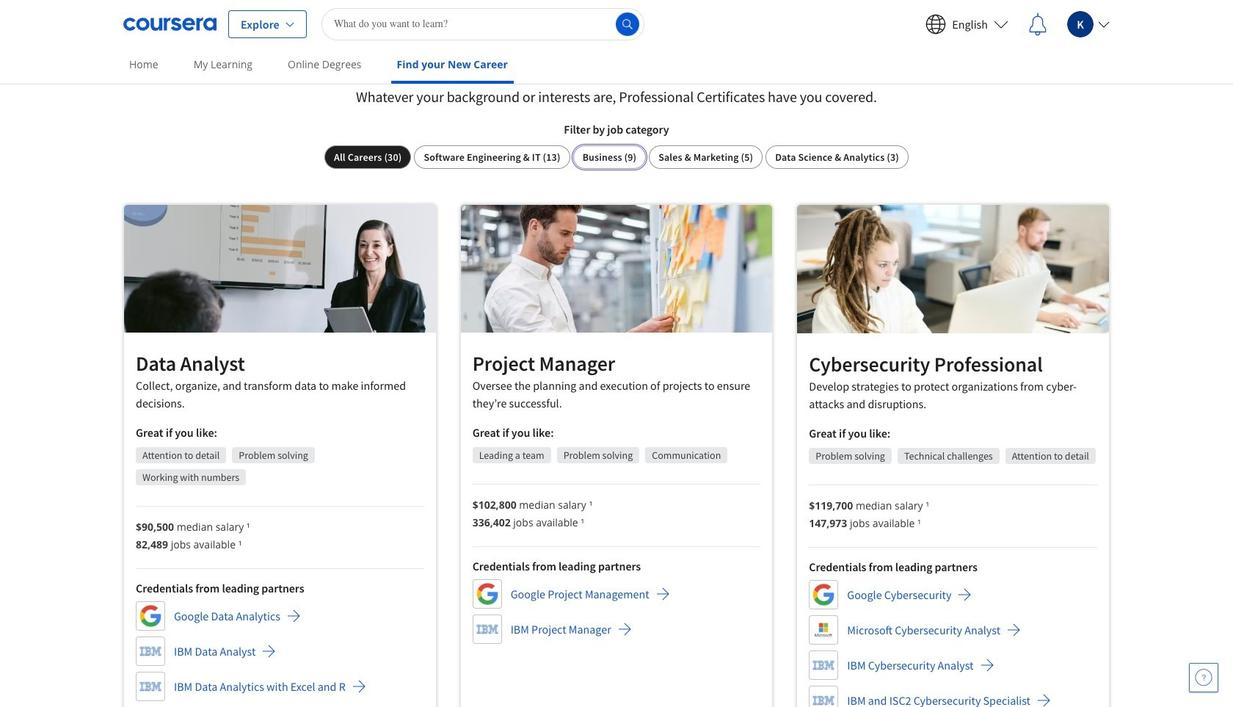 Task type: vqa. For each thing, say whether or not it's contained in the screenshot.
"search field"
yes



Task type: describe. For each thing, give the bounding box(es) containing it.
What do you want to learn? text field
[[321, 8, 645, 40]]

cybersecurity analyst image
[[798, 205, 1109, 333]]

help center image
[[1195, 669, 1213, 686]]



Task type: locate. For each thing, give the bounding box(es) containing it.
option group
[[324, 145, 909, 169]]

data analyst image
[[124, 205, 436, 333]]

project manager image
[[461, 205, 773, 332]]

None search field
[[321, 8, 645, 40]]

None button
[[324, 145, 411, 169], [414, 145, 570, 169], [573, 145, 646, 169], [649, 145, 763, 169], [766, 145, 909, 169], [324, 145, 411, 169], [414, 145, 570, 169], [573, 145, 646, 169], [649, 145, 763, 169], [766, 145, 909, 169]]

coursera image
[[123, 12, 217, 36]]



